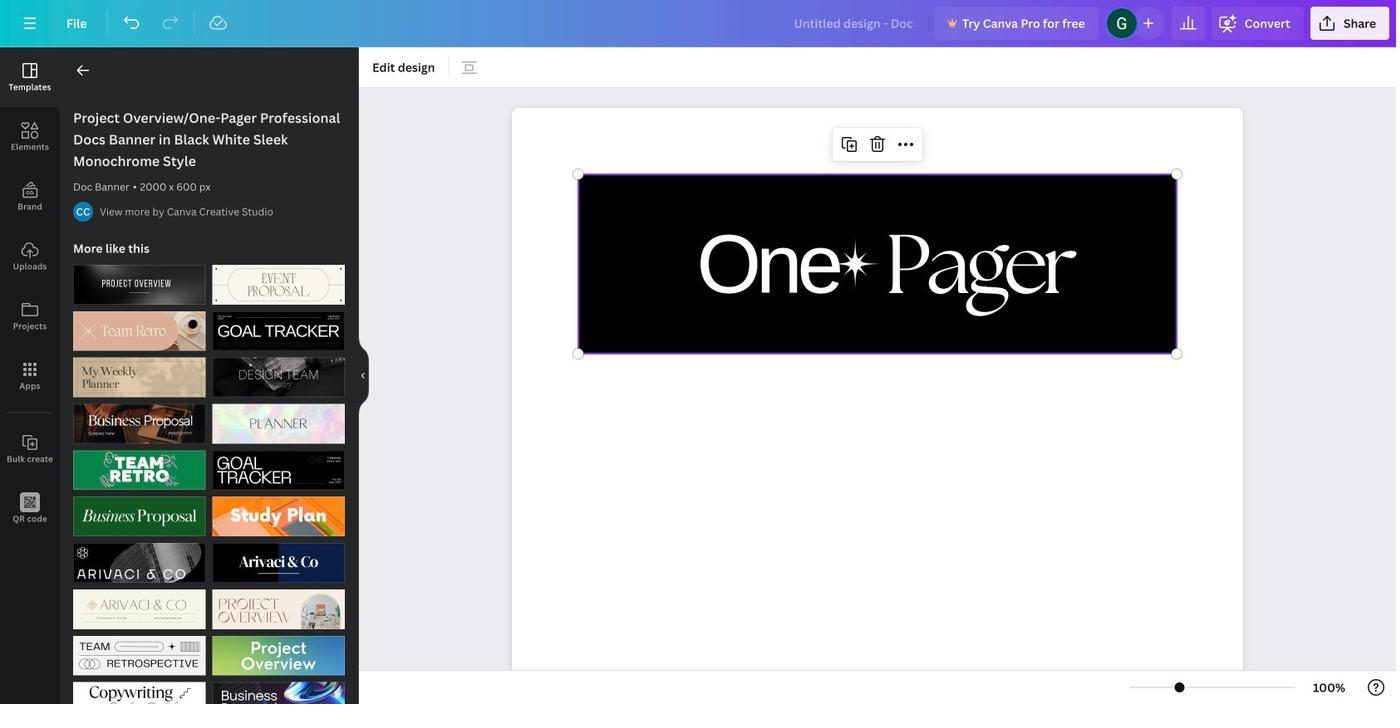 Task type: locate. For each thing, give the bounding box(es) containing it.
event/business proposal professional docs banner in green white traditional corporate style image
[[73, 497, 206, 537]]

event/business proposal professional docs banner in black dark blue dark tech style image
[[212, 683, 345, 705]]

team retro professional docs banner in grey black sleek monochrome style group
[[73, 627, 206, 676]]

goal tracker personal docs banner in black white sleek monochrome style group
[[212, 302, 345, 351], [212, 441, 345, 491]]

goal tracker personal docs banner in black white sleek monochrome style group for team retro professional docs banner in salmon tan warm classic style image
[[212, 302, 345, 351]]

1 vertical spatial goal tracker personal docs banner in black white sleek monochrome style group
[[212, 441, 345, 491]]

project overview/one-pager professional docs banner in beige brown warm classic style group
[[212, 580, 345, 630]]

project overview docs banner in light green blue vibrant professional style image
[[212, 637, 345, 676]]

goal tracker personal docs banner in black white sleek monochrome style group up design team glossary docs banner in black and white editorial style image
[[212, 302, 345, 351]]

1 goal tracker personal docs banner in black white sleek monochrome style image from the top
[[212, 312, 345, 351]]

planner personal docs banner in tan ash grey warm classic style image
[[73, 358, 206, 398]]

None text field
[[512, 108, 1244, 705]]

letterhead professional docs banner in black dark blue traditional corporate style group
[[212, 534, 345, 584]]

event/business proposal professional docs banner in green white traditional corporate style group
[[73, 487, 206, 537]]

Zoom button
[[1303, 675, 1357, 702]]

team retro professional docs banner in green pastel purple playful abstract style group
[[73, 441, 206, 491]]

team retro professional docs banner in salmon tan warm classic style group
[[73, 302, 206, 351]]

design team glossary docs banner in black and white editorial style image
[[212, 358, 345, 398]]

0 vertical spatial goal tracker personal docs banner in black white sleek monochrome style image
[[212, 312, 345, 351]]

hide image
[[358, 336, 369, 416]]

1 vertical spatial goal tracker personal docs banner in black white sleek monochrome style image
[[212, 451, 345, 491]]

2 goal tracker personal docs banner in black white sleek monochrome style group from the top
[[212, 441, 345, 491]]

goal tracker personal docs banner in black white sleek monochrome style group up study plan docs banner in bright orange white vibrant professional style image
[[212, 441, 345, 491]]

goal tracker personal docs banner in black white sleek monochrome style image
[[212, 312, 345, 351], [212, 451, 345, 491]]

1 goal tracker personal docs banner in black white sleek monochrome style group from the top
[[212, 302, 345, 351]]

2 goal tracker personal docs banner in black white sleek monochrome style image from the top
[[212, 451, 345, 491]]

copywriting style guide docs banner in black and white editorial style image
[[73, 683, 206, 705]]

goal tracker personal docs banner in black white sleek monochrome style image up design team glossary docs banner in black and white editorial style image
[[212, 312, 345, 351]]

project overview/one-pager professional docs banner in beige brown warm classic style image
[[212, 590, 345, 630]]

goal tracker personal docs banner in black white sleek monochrome style image up study plan docs banner in bright orange white vibrant professional style image
[[212, 451, 345, 491]]

0 vertical spatial goal tracker personal docs banner in black white sleek monochrome style group
[[212, 302, 345, 351]]

goal tracker personal docs banner in black white sleek monochrome style image for team retro professional docs banner in green pastel purple playful abstract style group
[[212, 451, 345, 491]]

letterhead professional docs banner in black white sleek monochrome style image
[[73, 544, 206, 584]]

letterhead professional docs banner in beige mustard dark brown warm classic style group
[[73, 580, 206, 630]]

team retro professional docs banner in green pastel purple playful abstract style image
[[73, 451, 206, 491]]

canva creative studio element
[[73, 202, 93, 222]]



Task type: vqa. For each thing, say whether or not it's contained in the screenshot.
the switch to another team button
no



Task type: describe. For each thing, give the bounding box(es) containing it.
goal tracker personal docs banner in black white sleek monochrome style image for team retro professional docs banner in salmon tan warm classic style group
[[212, 312, 345, 351]]

study plan docs banner in bright orange white vibrant professional style group
[[212, 487, 345, 537]]

event/business proposal professional docs banner in dark brown white photocentric style image
[[73, 404, 206, 444]]

main menu bar
[[0, 0, 1397, 47]]

event/business proposal professional docs banner in black dark blue dark tech style group
[[212, 673, 345, 705]]

team retro professional docs banner in salmon tan warm classic style image
[[73, 312, 206, 351]]

Design title text field
[[781, 7, 928, 40]]

black clean and minimalist project overview docs banner image
[[73, 265, 206, 305]]

white holographic background planner docs banner group
[[212, 394, 345, 444]]

canva creative studio image
[[73, 202, 93, 222]]

study plan docs banner in bright orange white vibrant professional style image
[[212, 497, 345, 537]]

team retro professional docs banner in grey black sleek monochrome style image
[[73, 637, 206, 676]]

event/business proposal professional docs banner in beige dark brown warm classic style image
[[212, 265, 345, 305]]

event/business proposal professional docs banner in beige dark brown warm classic style group
[[212, 255, 345, 305]]

side panel tab list
[[0, 47, 60, 540]]

letterhead professional docs banner in black white sleek monochrome style group
[[73, 534, 206, 584]]

letterhead professional docs banner in beige mustard dark brown warm classic style image
[[73, 590, 206, 630]]

project overview docs banner in light green blue vibrant professional style group
[[212, 627, 345, 676]]

event/business proposal professional docs banner in dark brown white photocentric style group
[[73, 394, 206, 444]]

letterhead professional docs banner in black dark blue traditional corporate style image
[[212, 544, 345, 584]]

design team glossary docs banner in black and white editorial style group
[[212, 348, 345, 398]]

goal tracker personal docs banner in black white sleek monochrome style group for team retro professional docs banner in green pastel purple playful abstract style image
[[212, 441, 345, 491]]

planner personal docs banner in tan ash grey warm classic style group
[[73, 348, 206, 398]]

copywriting style guide docs banner in black and white editorial style group
[[73, 673, 206, 705]]

black clean and minimalist project overview docs banner group
[[73, 255, 206, 305]]

white holographic background planner docs banner image
[[212, 404, 345, 444]]



